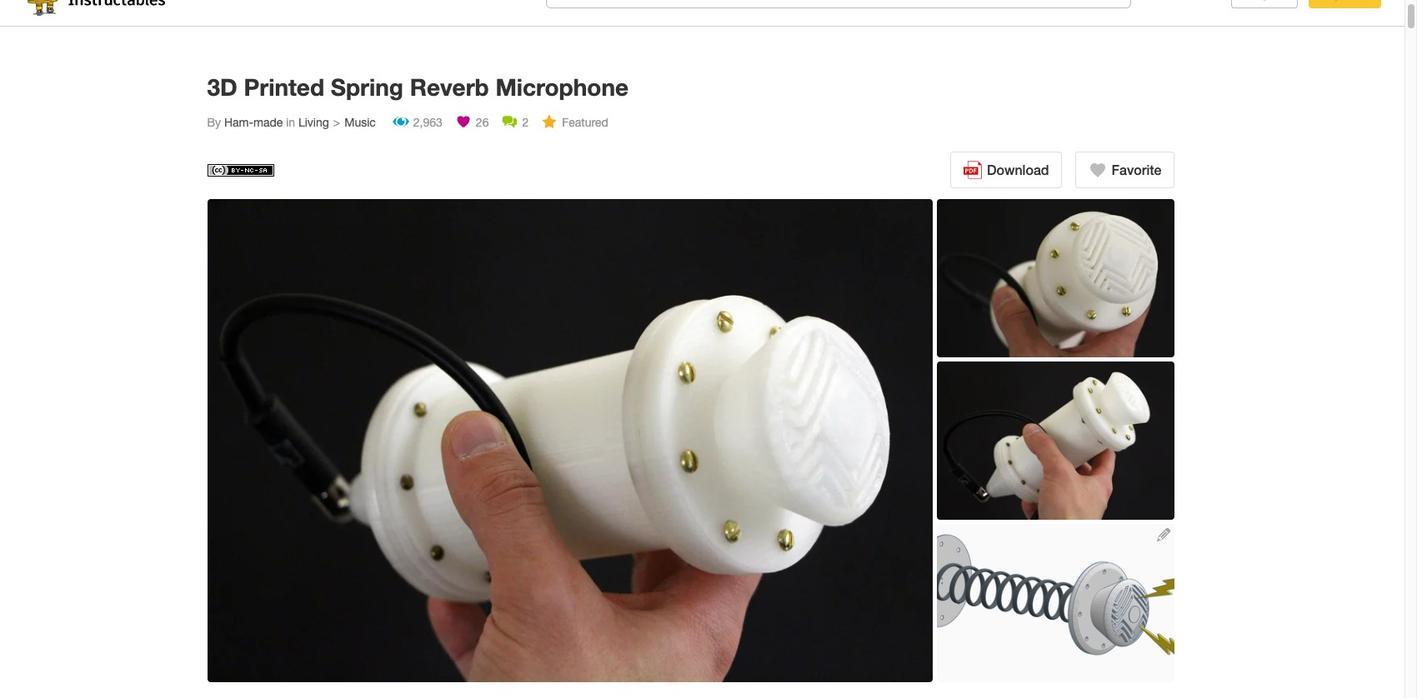 Task type: describe. For each thing, give the bounding box(es) containing it.
reverb
[[410, 73, 489, 101]]

2,963
[[413, 116, 443, 129]]

music link
[[329, 116, 376, 129]]

living
[[298, 116, 329, 129]]

download
[[987, 162, 1049, 178]]

by ham-made in living
[[207, 116, 329, 129]]

3d printed spring reverb microphone
[[207, 73, 629, 101]]

ham-made link
[[224, 116, 283, 129]]

favorite button
[[1075, 152, 1174, 188]]

2
[[522, 116, 529, 129]]

music
[[345, 116, 376, 129]]

spring
[[331, 73, 403, 101]]

26
[[476, 116, 489, 129]]



Task type: locate. For each thing, give the bounding box(es) containing it.
featured
[[562, 116, 608, 129]]

ham-
[[224, 116, 253, 129]]

favorite
[[1112, 162, 1162, 178]]

download button
[[950, 152, 1062, 188]]

license image
[[207, 164, 274, 176]]

made
[[253, 116, 283, 129]]

3d printed spring reverb microphone image
[[207, 199, 933, 682], [937, 199, 1174, 357], [937, 361, 1174, 520], [937, 524, 1174, 682]]

3d
[[207, 73, 237, 101]]

by
[[207, 116, 221, 129]]

printed
[[244, 73, 324, 101]]

in
[[286, 116, 295, 129]]

microphone
[[496, 73, 629, 101]]

living link
[[298, 116, 329, 129]]

Search search field
[[551, 0, 1072, 4]]



Task type: vqa. For each thing, say whether or not it's contained in the screenshot.
By
yes



